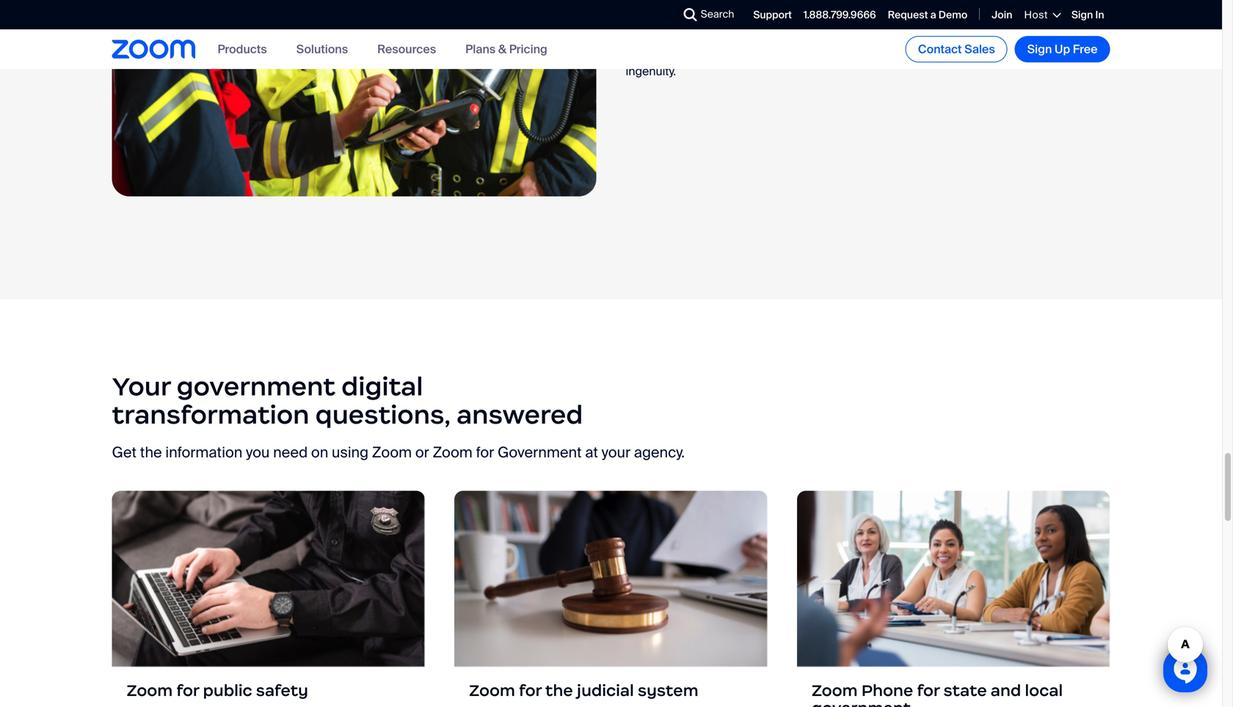 Task type: vqa. For each thing, say whether or not it's contained in the screenshot.
bottommost a
yes



Task type: locate. For each thing, give the bounding box(es) containing it.
your government digital transformation questions, answered
[[112, 371, 583, 431]]

embrace
[[847, 50, 895, 65]]

1 horizontal spatial your
[[779, 50, 802, 65]]

help
[[753, 50, 776, 65]]

1 horizontal spatial a
[[931, 8, 937, 22]]

safety
[[256, 681, 308, 701]]

sign for sign in
[[1072, 8, 1094, 22]]

your
[[779, 50, 802, 65], [602, 443, 631, 462]]

zoom for zoom provides industry-leading virtual meetings, chat, voip phone systems
[[626, 35, 658, 51]]

team in boardroom image
[[798, 491, 1111, 667]]

a
[[931, 8, 937, 22], [898, 50, 904, 65]]

zoom for public safety link
[[112, 491, 425, 707]]

and right ,
[[1036, 35, 1056, 51]]

sign up free link
[[1016, 36, 1111, 62]]

chat,
[[891, 35, 918, 51]]

and left local
[[991, 681, 1022, 701]]

the left judicial
[[546, 681, 573, 701]]

0 vertical spatial sign
[[1072, 8, 1094, 22]]

0 vertical spatial government
[[177, 371, 336, 403]]

government
[[177, 371, 336, 403], [812, 698, 912, 707]]

sign left in
[[1072, 8, 1094, 22]]

0 horizontal spatial sign
[[1028, 41, 1053, 57]]

and inside zoom phone for state and local government
[[991, 681, 1022, 701]]

provides
[[661, 35, 707, 51]]

0 vertical spatial a
[[931, 8, 937, 22]]

plans & pricing link
[[466, 41, 548, 57]]

solutions
[[687, 50, 736, 65]]

judges hammer image
[[455, 491, 768, 667]]

public
[[203, 681, 252, 701]]

&
[[499, 41, 507, 57]]

for
[[476, 443, 495, 462], [177, 681, 199, 701], [519, 681, 542, 701], [918, 681, 940, 701]]

sign for sign up free
[[1028, 41, 1053, 57]]

you
[[246, 443, 270, 462]]

zoom for zoom for public safety
[[127, 681, 173, 701]]

your right at
[[602, 443, 631, 462]]

zoom inside zoom phone for state and local government
[[812, 681, 858, 701]]

and
[[1036, 35, 1056, 51], [1069, 50, 1089, 65], [991, 681, 1022, 701]]

a inside , and workspace solutions to help your agency embrace a new era defined by innovation and ingenuity.
[[898, 50, 904, 65]]

1 horizontal spatial government
[[812, 698, 912, 707]]

resources
[[378, 41, 436, 57]]

search
[[701, 7, 735, 21]]

0 vertical spatial your
[[779, 50, 802, 65]]

system
[[638, 681, 699, 701]]

digital
[[342, 371, 423, 403]]

zoom
[[626, 35, 658, 51], [372, 443, 412, 462], [433, 443, 473, 462], [127, 681, 173, 701], [469, 681, 516, 701], [812, 681, 858, 701]]

solutions button
[[296, 41, 348, 57]]

government
[[498, 443, 582, 462]]

state
[[944, 681, 988, 701]]

0 horizontal spatial your
[[602, 443, 631, 462]]

and right "innovation"
[[1069, 50, 1089, 65]]

the
[[140, 443, 162, 462], [546, 681, 573, 701]]

sign left up
[[1028, 41, 1053, 57]]

industry-
[[710, 35, 757, 51]]

1.888.799.9666
[[804, 8, 877, 22]]

virtual
[[800, 35, 832, 51]]

zoom for the judicial system
[[469, 681, 699, 701]]

support link
[[754, 8, 792, 22]]

contact sales
[[919, 41, 996, 57]]

1 horizontal spatial and
[[1036, 35, 1056, 51]]

solutions
[[296, 41, 348, 57]]

zoom provides industry-leading virtual meetings, chat, voip phone systems
[[626, 35, 1030, 51]]

plans
[[466, 41, 496, 57]]

up
[[1055, 41, 1071, 57]]

to
[[739, 50, 750, 65]]

firemen chatting image
[[112, 0, 597, 197]]

search image
[[684, 8, 697, 21], [684, 8, 697, 21]]

your right help
[[779, 50, 802, 65]]

join link
[[992, 8, 1013, 22]]

request
[[888, 8, 929, 22]]

1 horizontal spatial sign
[[1072, 8, 1094, 22]]

plans & pricing
[[466, 41, 548, 57]]

phone
[[948, 35, 982, 51]]

1 vertical spatial a
[[898, 50, 904, 65]]

the right get
[[140, 443, 162, 462]]

support
[[754, 8, 792, 22]]

a left demo
[[931, 8, 937, 22]]

in
[[1096, 8, 1105, 22]]

, and workspace solutions to help your agency embrace a new era defined by innovation and ingenuity.
[[626, 35, 1089, 79]]

1 vertical spatial sign
[[1028, 41, 1053, 57]]

zoom logo image
[[112, 40, 196, 59]]

0 horizontal spatial and
[[991, 681, 1022, 701]]

meetings,
[[835, 35, 889, 51]]

by
[[996, 50, 1008, 65]]

judicial
[[577, 681, 634, 701]]

zoom for zoom phone for state and local government
[[812, 681, 858, 701]]

local
[[1026, 681, 1064, 701]]

sign
[[1072, 8, 1094, 22], [1028, 41, 1053, 57]]

sales
[[965, 41, 996, 57]]

demo
[[939, 8, 968, 22]]

sign in
[[1072, 8, 1105, 22]]

0 horizontal spatial a
[[898, 50, 904, 65]]

1 vertical spatial government
[[812, 698, 912, 707]]

government inside your government digital transformation questions, answered
[[177, 371, 336, 403]]

0 horizontal spatial government
[[177, 371, 336, 403]]

request a demo
[[888, 8, 968, 22]]

a left new
[[898, 50, 904, 65]]

0 vertical spatial the
[[140, 443, 162, 462]]

1 vertical spatial the
[[546, 681, 573, 701]]

2 horizontal spatial and
[[1069, 50, 1089, 65]]

your
[[112, 371, 171, 403]]



Task type: describe. For each thing, give the bounding box(es) containing it.
free
[[1074, 41, 1098, 57]]

your inside , and workspace solutions to help your agency embrace a new era defined by innovation and ingenuity.
[[779, 50, 802, 65]]

information
[[166, 443, 243, 462]]

at
[[586, 443, 599, 462]]

need
[[273, 443, 308, 462]]

agency
[[805, 50, 844, 65]]

using
[[332, 443, 369, 462]]

voip phone systems link
[[921, 35, 1030, 51]]

defined
[[952, 50, 993, 65]]

answered
[[457, 399, 583, 431]]

request a demo link
[[888, 8, 968, 22]]

new
[[907, 50, 929, 65]]

ingenuity.
[[626, 64, 676, 79]]

zoom for public safety
[[127, 681, 308, 701]]

phone
[[862, 681, 914, 701]]

pricing
[[509, 41, 548, 57]]

zoom phone for state and local government link
[[798, 491, 1111, 707]]

1 vertical spatial your
[[602, 443, 631, 462]]

agency.
[[634, 443, 685, 462]]

get the information you need on using zoom or zoom for government at your agency.
[[112, 443, 685, 462]]

workspace
[[626, 50, 685, 65]]

products button
[[218, 41, 267, 57]]

or
[[416, 443, 429, 462]]

contact sales link
[[906, 36, 1008, 62]]

leading
[[757, 35, 797, 51]]

voip
[[921, 35, 945, 51]]

zoom phone for state and local government
[[812, 681, 1064, 707]]

for inside zoom phone for state and local government
[[918, 681, 940, 701]]

man on computer image
[[112, 491, 425, 667]]

zoom for the judicial system link
[[455, 491, 768, 707]]

products
[[218, 41, 267, 57]]

host button
[[1025, 8, 1060, 22]]

1.888.799.9666 link
[[804, 8, 877, 22]]

join
[[992, 8, 1013, 22]]

,
[[1030, 35, 1033, 51]]

contact
[[919, 41, 963, 57]]

systems
[[985, 35, 1030, 51]]

era
[[932, 50, 949, 65]]

host
[[1025, 8, 1049, 22]]

zoom for zoom for the judicial system
[[469, 681, 516, 701]]

0 horizontal spatial the
[[140, 443, 162, 462]]

questions,
[[316, 399, 451, 431]]

sign up free
[[1028, 41, 1098, 57]]

government inside zoom phone for state and local government
[[812, 698, 912, 707]]

resources button
[[378, 41, 436, 57]]

1 horizontal spatial the
[[546, 681, 573, 701]]

sign in link
[[1072, 8, 1105, 22]]

on
[[311, 443, 329, 462]]

get
[[112, 443, 137, 462]]

innovation
[[1011, 50, 1066, 65]]

transformation
[[112, 399, 310, 431]]



